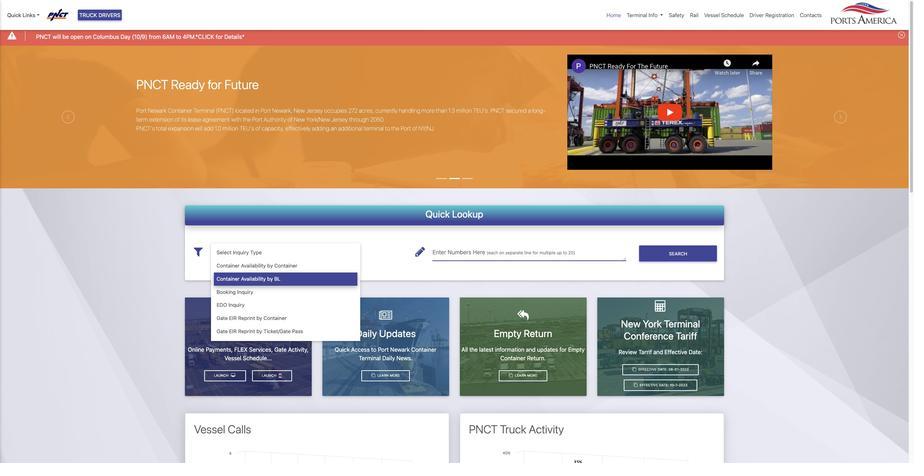 Task type: locate. For each thing, give the bounding box(es) containing it.
clone image inside "effective date: 06-01-2023" 'link'
[[633, 368, 637, 372]]

million right 1.3
[[457, 108, 472, 114]]

date: down tariff
[[689, 349, 703, 356]]

learn more for updates
[[377, 374, 400, 378]]

vessel schedule
[[705, 12, 745, 18]]

home link
[[604, 8, 624, 22]]

new
[[294, 108, 305, 114], [294, 117, 305, 123], [622, 319, 641, 330]]

and up return.
[[526, 347, 536, 353]]

0 vertical spatial vessel
[[705, 12, 721, 18]]

daily updates
[[356, 328, 416, 340]]

effective up 01-
[[665, 349, 688, 356]]

new up effectively
[[294, 117, 305, 123]]

gate down edo
[[217, 316, 228, 322]]

None text field
[[211, 244, 361, 261], [433, 244, 627, 261], [211, 244, 361, 261], [433, 244, 627, 261]]

2 vertical spatial new
[[622, 319, 641, 330]]

vessel down flex
[[225, 355, 242, 362]]

0 horizontal spatial quick
[[7, 12, 21, 18]]

1 clone image from the left
[[372, 374, 376, 378]]

to right terminal
[[385, 126, 390, 132]]

pnct ready for future
[[136, 77, 259, 92]]

1 availability from the top
[[241, 263, 266, 269]]

effective date: 10-1-2023 link
[[624, 380, 698, 392]]

2 reprint from the top
[[238, 329, 255, 335]]

gate up payments,
[[217, 329, 228, 335]]

desktop image
[[231, 374, 235, 378]]

port down handling at top
[[401, 126, 411, 132]]

learn more
[[377, 374, 400, 378], [514, 374, 538, 378]]

2 availability from the top
[[241, 276, 266, 282]]

for left details*
[[216, 33, 223, 40]]

date: inside 'link'
[[658, 368, 668, 372]]

to right up on the right of the page
[[564, 251, 568, 256]]

gate left activity,
[[275, 347, 287, 353]]

1 reprint from the top
[[238, 316, 255, 322]]

search button
[[640, 246, 718, 262]]

6am
[[163, 33, 175, 40]]

0 horizontal spatial learn
[[378, 374, 389, 378]]

0 vertical spatial will
[[53, 33, 61, 40]]

2 learn more from the left
[[514, 374, 538, 378]]

terminal inside port newark container terminal (pnct) located in port newark, new jersey occupies 272 acres, currently handling more than 1.3 million teu's.                                 pnct secured a long- term extension of its lease agreement with the port authority of new york/new jersey through 2050. pnct's total expansion will add 1.0 million teu's of capacity,                                 effectively adding an additional terminal to the port of ny/nj.
[[194, 108, 215, 114]]

effective for effective date: 06-01-2023
[[639, 368, 657, 372]]

more down news.
[[390, 374, 400, 378]]

0 horizontal spatial launch
[[214, 374, 230, 378]]

1 horizontal spatial learn more
[[514, 374, 538, 378]]

return
[[524, 328, 553, 340]]

million
[[457, 108, 472, 114], [223, 126, 239, 132]]

empty up information
[[494, 328, 522, 340]]

1 vertical spatial inquiry
[[237, 289, 253, 295]]

reprint for ticket/gate
[[238, 329, 255, 335]]

0 vertical spatial daily
[[356, 328, 377, 340]]

columbus
[[93, 33, 119, 40]]

2050.
[[371, 117, 385, 123]]

gate for gate eir reprint by ticket/gate pass
[[217, 329, 228, 335]]

1 horizontal spatial newark
[[391, 347, 410, 353]]

2 vertical spatial inquiry
[[229, 302, 245, 309]]

gate inside online payments, flex services, gate activity, vessel schedule...
[[275, 347, 287, 353]]

newark up news.
[[391, 347, 410, 353]]

date:
[[689, 349, 703, 356], [658, 368, 668, 372], [660, 384, 670, 388]]

quick lookup
[[426, 209, 484, 220]]

and right tarrif
[[654, 349, 664, 356]]

more for return
[[528, 374, 538, 378]]

daily inside quick access to port newark container terminal daily news.
[[383, 355, 395, 362]]

all the latest information and updates for empty container return.
[[462, 347, 585, 362]]

more for updates
[[390, 374, 400, 378]]

quick for quick lookup
[[426, 209, 450, 220]]

inquiry down booking inquiry
[[229, 302, 245, 309]]

1 vertical spatial clone image
[[634, 384, 638, 388]]

truck
[[79, 12, 97, 18], [500, 423, 527, 437]]

clone image for effective date: 06-01-2023
[[633, 368, 637, 372]]

total
[[156, 126, 167, 132]]

container up news.
[[412, 347, 437, 353]]

1 vertical spatial eir
[[229, 329, 237, 335]]

learn down quick access to port newark container terminal daily news. at the bottom of page
[[378, 374, 389, 378]]

will
[[53, 33, 61, 40], [195, 126, 203, 132]]

1 launch from the left
[[262, 374, 278, 378]]

learn more down quick access to port newark container terminal daily news. at the bottom of page
[[377, 374, 400, 378]]

empty right updates
[[569, 347, 585, 353]]

learn more link for return
[[499, 371, 548, 382]]

2 vertical spatial gate
[[275, 347, 287, 353]]

port down in on the left top of page
[[252, 117, 263, 123]]

clone image
[[372, 374, 376, 378], [509, 374, 513, 378]]

2 learn more link from the left
[[499, 371, 548, 382]]

availability down container availability by container
[[241, 276, 266, 282]]

online
[[188, 347, 205, 353]]

1 horizontal spatial will
[[195, 126, 203, 132]]

daily left news.
[[383, 355, 395, 362]]

effective down "effective date: 06-01-2023" 'link'
[[640, 384, 659, 388]]

the up teu's
[[243, 117, 251, 123]]

newark up extension
[[148, 108, 167, 114]]

inquiry down the 'container availability by bl'
[[237, 289, 253, 295]]

0 vertical spatial quick
[[7, 12, 21, 18]]

2 vertical spatial quick
[[335, 347, 350, 353]]

container down information
[[501, 355, 526, 362]]

0 vertical spatial truck
[[79, 12, 97, 18]]

2 more from the left
[[528, 374, 538, 378]]

2 vertical spatial effective
[[640, 384, 659, 388]]

to right 6am
[[176, 33, 181, 40]]

terminal
[[627, 12, 648, 18], [194, 108, 215, 114], [665, 319, 701, 330], [359, 355, 381, 362]]

2 vertical spatial date:
[[660, 384, 670, 388]]

quick inside quick access to port newark container terminal daily news.
[[335, 347, 350, 353]]

1 learn from the left
[[378, 374, 389, 378]]

availability
[[241, 263, 266, 269], [241, 276, 266, 282]]

pnct for will
[[36, 33, 51, 40]]

1 learn more from the left
[[377, 374, 400, 378]]

availability down type
[[241, 263, 266, 269]]

pnct will be open on columbus day (10/9) from 6am to 4pm.*click for details*
[[36, 33, 245, 40]]

driver registration link
[[747, 8, 798, 22]]

clone image down review
[[633, 368, 637, 372]]

on inside enter numbers here (each on separate line for multiple up to 20)
[[500, 251, 505, 256]]

2023 right 06-
[[681, 368, 689, 372]]

1 more from the left
[[390, 374, 400, 378]]

0 horizontal spatial jersey
[[307, 108, 323, 114]]

container up booking
[[217, 276, 240, 282]]

day
[[121, 33, 131, 40]]

1 vertical spatial availability
[[241, 276, 266, 282]]

the right all
[[470, 347, 478, 353]]

1 vertical spatial effective
[[639, 368, 657, 372]]

the down currently
[[392, 126, 400, 132]]

0 horizontal spatial the
[[243, 117, 251, 123]]

1 vertical spatial new
[[294, 117, 305, 123]]

of
[[175, 117, 180, 123], [288, 117, 293, 123], [256, 126, 261, 132], [413, 126, 418, 132]]

0 vertical spatial availability
[[241, 263, 266, 269]]

on right open
[[85, 33, 92, 40]]

effective inside "effective date: 06-01-2023" 'link'
[[639, 368, 657, 372]]

pnct ready for future image
[[0, 46, 910, 229]]

date: left 06-
[[658, 368, 668, 372]]

reprint up web at the left of the page
[[238, 316, 255, 322]]

launch link down schedule...
[[252, 371, 292, 382]]

quick left access
[[335, 347, 350, 353]]

1 horizontal spatial quick
[[335, 347, 350, 353]]

pnct's
[[136, 126, 155, 132]]

0 vertical spatial clone image
[[633, 368, 637, 372]]

launch
[[262, 374, 278, 378], [214, 374, 230, 378]]

contacts
[[801, 12, 823, 18]]

and inside all the latest information and updates for empty container return.
[[526, 347, 536, 353]]

york/new
[[307, 117, 330, 123]]

1 vertical spatial newark
[[391, 347, 410, 353]]

portal
[[257, 328, 282, 340]]

container inside quick access to port newark container terminal daily news.
[[412, 347, 437, 353]]

container up its
[[168, 108, 193, 114]]

handling
[[399, 108, 421, 114]]

1 vertical spatial vessel
[[225, 355, 242, 362]]

more
[[390, 374, 400, 378], [528, 374, 538, 378]]

truck left the drivers at the top of page
[[79, 12, 97, 18]]

pnct
[[36, 33, 51, 40], [136, 77, 168, 92], [491, 108, 505, 114], [469, 423, 498, 437]]

0 vertical spatial inquiry
[[233, 250, 249, 256]]

by
[[267, 263, 273, 269], [267, 276, 273, 282], [257, 316, 262, 322], [257, 329, 262, 335]]

1 vertical spatial date:
[[658, 368, 668, 372]]

0 horizontal spatial clone image
[[372, 374, 376, 378]]

million down with in the top of the page
[[223, 126, 239, 132]]

2023
[[681, 368, 689, 372], [679, 384, 688, 388]]

terminal up tariff
[[665, 319, 701, 330]]

truck drivers
[[79, 12, 121, 18]]

0 vertical spatial effective
[[665, 349, 688, 356]]

0 horizontal spatial on
[[85, 33, 92, 40]]

0 horizontal spatial newark
[[148, 108, 167, 114]]

clone image for daily
[[372, 374, 376, 378]]

0 vertical spatial eir
[[229, 316, 237, 322]]

effective date: 06-01-2023
[[638, 368, 689, 372]]

1 learn more link from the left
[[362, 371, 410, 382]]

pnct inside 'alert'
[[36, 33, 51, 40]]

rail
[[691, 12, 699, 18]]

will down lease
[[195, 126, 203, 132]]

will left be
[[53, 33, 61, 40]]

port down daily updates
[[378, 347, 389, 353]]

tos
[[214, 328, 233, 340]]

0 horizontal spatial will
[[53, 33, 61, 40]]

clone image left effective date: 10-1-2023
[[634, 384, 638, 388]]

1 vertical spatial on
[[500, 251, 505, 256]]

truck left the activity
[[500, 423, 527, 437]]

learn more link down quick access to port newark container terminal daily news. at the bottom of page
[[362, 371, 410, 382]]

1 horizontal spatial empty
[[569, 347, 585, 353]]

lease
[[188, 117, 201, 123]]

for right updates
[[560, 347, 567, 353]]

on
[[85, 33, 92, 40], [500, 251, 505, 256]]

vessel right the rail
[[705, 12, 721, 18]]

learn more for return
[[514, 374, 538, 378]]

2 launch from the left
[[214, 374, 230, 378]]

container inside all the latest information and updates for empty container return.
[[501, 355, 526, 362]]

1 vertical spatial daily
[[383, 355, 395, 362]]

1 horizontal spatial clone image
[[509, 374, 513, 378]]

learn more link
[[362, 371, 410, 382], [499, 371, 548, 382]]

quick for quick links
[[7, 12, 21, 18]]

for right line in the right of the page
[[533, 251, 539, 256]]

1 horizontal spatial more
[[528, 374, 538, 378]]

clone image for effective date: 10-1-2023
[[634, 384, 638, 388]]

1 horizontal spatial truck
[[500, 423, 527, 437]]

newark inside quick access to port newark container terminal daily news.
[[391, 347, 410, 353]]

1 vertical spatial 2023
[[679, 384, 688, 388]]

0 vertical spatial 2023
[[681, 368, 689, 372]]

to right access
[[372, 347, 377, 353]]

2 vertical spatial the
[[470, 347, 478, 353]]

occupies
[[324, 108, 347, 114]]

0 horizontal spatial empty
[[494, 328, 522, 340]]

0 vertical spatial the
[[243, 117, 251, 123]]

1 horizontal spatial jersey
[[332, 117, 348, 123]]

tos web portal
[[214, 328, 282, 340]]

0 horizontal spatial launch link
[[204, 371, 246, 382]]

to inside port newark container terminal (pnct) located in port newark, new jersey occupies 272 acres, currently handling more than 1.3 million teu's.                                 pnct secured a long- term extension of its lease agreement with the port authority of new york/new jersey through 2050. pnct's total expansion will add 1.0 million teu's of capacity,                                 effectively adding an additional terminal to the port of ny/nj.
[[385, 126, 390, 132]]

clone image inside effective date: 10-1-2023 link
[[634, 384, 638, 388]]

eir down edo inquiry
[[229, 316, 237, 322]]

currently
[[376, 108, 398, 114]]

1 horizontal spatial the
[[392, 126, 400, 132]]

inquiry left type
[[233, 250, 249, 256]]

launch left mobile icon
[[262, 374, 278, 378]]

1.0
[[215, 126, 222, 132]]

1 eir from the top
[[229, 316, 237, 322]]

0 vertical spatial jersey
[[307, 108, 323, 114]]

0 vertical spatial reprint
[[238, 316, 255, 322]]

inquiry
[[233, 250, 249, 256], [237, 289, 253, 295], [229, 302, 245, 309]]

vessel
[[705, 12, 721, 18], [225, 355, 242, 362], [194, 423, 225, 437]]

1 vertical spatial quick
[[426, 209, 450, 220]]

quick left lookup
[[426, 209, 450, 220]]

2023 right 10-
[[679, 384, 688, 388]]

1 vertical spatial reprint
[[238, 329, 255, 335]]

enter numbers here (each on separate line for multiple up to 20)
[[433, 249, 576, 256]]

terminal down access
[[359, 355, 381, 362]]

1 vertical spatial gate
[[217, 329, 228, 335]]

more down return.
[[528, 374, 538, 378]]

1 horizontal spatial million
[[457, 108, 472, 114]]

1 horizontal spatial launch link
[[252, 371, 292, 382]]

2 learn from the left
[[515, 374, 527, 378]]

launch link
[[252, 371, 292, 382], [204, 371, 246, 382]]

the
[[243, 117, 251, 123], [392, 126, 400, 132], [470, 347, 478, 353]]

search
[[670, 252, 688, 257]]

terminal inside quick access to port newark container terminal daily news.
[[359, 355, 381, 362]]

1 horizontal spatial daily
[[383, 355, 395, 362]]

1 vertical spatial will
[[195, 126, 203, 132]]

gate eir reprint by container
[[217, 316, 287, 322]]

effective inside effective date: 10-1-2023 link
[[640, 384, 659, 388]]

2023 for 1-
[[679, 384, 688, 388]]

jersey down the occupies
[[332, 117, 348, 123]]

new right newark,
[[294, 108, 305, 114]]

learn more down return.
[[514, 374, 538, 378]]

availability for bl
[[241, 276, 266, 282]]

details*
[[225, 33, 245, 40]]

2 vertical spatial vessel
[[194, 423, 225, 437]]

port right in on the left top of page
[[261, 108, 271, 114]]

0 vertical spatial on
[[85, 33, 92, 40]]

learn more link down all the latest information and updates for empty container return.
[[499, 371, 548, 382]]

quick for quick access to port newark container terminal daily news.
[[335, 347, 350, 353]]

the inside all the latest information and updates for empty container return.
[[470, 347, 478, 353]]

vessel left calls
[[194, 423, 225, 437]]

driver
[[750, 12, 765, 18]]

container down 'select' on the left
[[217, 263, 240, 269]]

learn
[[378, 374, 389, 378], [515, 374, 527, 378]]

edo
[[217, 302, 227, 309]]

1 vertical spatial million
[[223, 126, 239, 132]]

quick left links
[[7, 12, 21, 18]]

0 horizontal spatial more
[[390, 374, 400, 378]]

clone image
[[633, 368, 637, 372], [634, 384, 638, 388]]

terminal up lease
[[194, 108, 215, 114]]

to inside quick access to port newark container terminal daily news.
[[372, 347, 377, 353]]

here
[[473, 249, 486, 256]]

(each
[[487, 251, 498, 256]]

by up the 'container availability by bl'
[[267, 263, 273, 269]]

1 horizontal spatial launch
[[262, 374, 278, 378]]

272
[[349, 108, 358, 114]]

authority
[[264, 117, 286, 123]]

to inside enter numbers here (each on separate line for multiple up to 20)
[[564, 251, 568, 256]]

date: left 10-
[[660, 384, 670, 388]]

updates
[[379, 328, 416, 340]]

launch link down payments,
[[204, 371, 246, 382]]

eir up flex
[[229, 329, 237, 335]]

reprint down gate eir reprint by container
[[238, 329, 255, 335]]

1 vertical spatial empty
[[569, 347, 585, 353]]

capacity,
[[262, 126, 284, 132]]

vessel for calls
[[194, 423, 225, 437]]

1 horizontal spatial learn more link
[[499, 371, 548, 382]]

1 horizontal spatial on
[[500, 251, 505, 256]]

2 horizontal spatial the
[[470, 347, 478, 353]]

secured
[[506, 108, 527, 114]]

2 eir from the top
[[229, 329, 237, 335]]

effective down tarrif
[[639, 368, 657, 372]]

clone image down all the latest information and updates for empty container return.
[[509, 374, 513, 378]]

0 vertical spatial gate
[[217, 316, 228, 322]]

port inside quick access to port newark container terminal daily news.
[[378, 347, 389, 353]]

jersey up york/new
[[307, 108, 323, 114]]

eir for gate eir reprint by ticket/gate pass
[[229, 329, 237, 335]]

0 horizontal spatial and
[[526, 347, 536, 353]]

1 horizontal spatial learn
[[515, 374, 527, 378]]

2 clone image from the left
[[509, 374, 513, 378]]

of right teu's
[[256, 126, 261, 132]]

1 horizontal spatial and
[[654, 349, 664, 356]]

tariff
[[676, 331, 698, 342]]

pnct inside port newark container terminal (pnct) located in port newark, new jersey occupies 272 acres, currently handling more than 1.3 million teu's.                                 pnct secured a long- term extension of its lease agreement with the port authority of new york/new jersey through 2050. pnct's total expansion will add 1.0 million teu's of capacity,                                 effectively adding an additional terminal to the port of ny/nj.
[[491, 108, 505, 114]]

0 vertical spatial newark
[[148, 108, 167, 114]]

quick access to port newark container terminal daily news.
[[335, 347, 437, 362]]

flex
[[234, 347, 248, 353]]

on inside 'alert'
[[85, 33, 92, 40]]

0 horizontal spatial learn more
[[377, 374, 400, 378]]

0 horizontal spatial learn more link
[[362, 371, 410, 382]]

newark
[[148, 108, 167, 114], [391, 347, 410, 353]]

4pm.*click
[[183, 33, 214, 40]]

2 horizontal spatial quick
[[426, 209, 450, 220]]

learn down all the latest information and updates for empty container return.
[[515, 374, 527, 378]]

news.
[[397, 355, 413, 362]]

on right (each
[[500, 251, 505, 256]]

clone image down quick access to port newark container terminal daily news. at the bottom of page
[[372, 374, 376, 378]]

new left york
[[622, 319, 641, 330]]

launch left desktop image
[[214, 374, 230, 378]]

1 vertical spatial the
[[392, 126, 400, 132]]

empty
[[494, 328, 522, 340], [569, 347, 585, 353]]

2023 inside 'link'
[[681, 368, 689, 372]]

1 vertical spatial truck
[[500, 423, 527, 437]]

daily up access
[[356, 328, 377, 340]]

for right ready
[[208, 77, 222, 92]]

terminal
[[364, 126, 384, 132]]



Task type: vqa. For each thing, say whether or not it's contained in the screenshot.
the leftmost the while
no



Task type: describe. For each thing, give the bounding box(es) containing it.
20)
[[569, 251, 576, 256]]

with
[[231, 117, 242, 123]]

will inside pnct will be open on columbus day (10/9) from 6am to 4pm.*click for details* link
[[53, 33, 61, 40]]

learn for updates
[[378, 374, 389, 378]]

container inside port newark container terminal (pnct) located in port newark, new jersey occupies 272 acres, currently handling more than 1.3 million teu's.                                 pnct secured a long- term extension of its lease agreement with the port authority of new york/new jersey through 2050. pnct's total expansion will add 1.0 million teu's of capacity,                                 effectively adding an additional terminal to the port of ny/nj.
[[168, 108, 193, 114]]

enter
[[433, 249, 447, 256]]

pnct truck activity
[[469, 423, 564, 437]]

select
[[217, 250, 232, 256]]

links
[[23, 12, 35, 18]]

term
[[136, 117, 148, 123]]

from
[[149, 33, 161, 40]]

date: for 01-
[[658, 368, 668, 372]]

review
[[619, 349, 638, 356]]

ny/nj.
[[419, 126, 435, 132]]

additional
[[338, 126, 363, 132]]

booking
[[217, 289, 236, 295]]

will inside port newark container terminal (pnct) located in port newark, new jersey occupies 272 acres, currently handling more than 1.3 million teu's.                                 pnct secured a long- term extension of its lease agreement with the port authority of new york/new jersey through 2050. pnct's total expansion will add 1.0 million teu's of capacity,                                 effectively adding an additional terminal to the port of ny/nj.
[[195, 126, 203, 132]]

0 horizontal spatial million
[[223, 126, 239, 132]]

effectively
[[286, 126, 311, 132]]

pnct for truck
[[469, 423, 498, 437]]

empty inside all the latest information and updates for empty container return.
[[569, 347, 585, 353]]

activity
[[529, 423, 564, 437]]

launch for desktop image
[[214, 374, 230, 378]]

0 horizontal spatial daily
[[356, 328, 377, 340]]

latest
[[480, 347, 494, 353]]

web
[[236, 328, 255, 340]]

conference
[[624, 331, 674, 342]]

container availability by bl
[[217, 276, 281, 282]]

10-
[[671, 384, 676, 388]]

safety
[[670, 12, 685, 18]]

vessel inside online payments, flex services, gate activity, vessel schedule...
[[225, 355, 242, 362]]

terminal info link
[[624, 8, 667, 22]]

port up term
[[136, 108, 147, 114]]

date: for 1-
[[660, 384, 670, 388]]

pnct will be open on columbus day (10/9) from 6am to 4pm.*click for details* link
[[36, 32, 245, 41]]

2023 for 01-
[[681, 368, 689, 372]]

close image
[[899, 32, 906, 39]]

for inside enter numbers here (each on separate line for multiple up to 20)
[[533, 251, 539, 256]]

terminal info
[[627, 12, 658, 18]]

services,
[[249, 347, 273, 353]]

gate eir reprint by ticket/gate pass
[[217, 329, 303, 335]]

bl
[[275, 276, 281, 282]]

(10/9)
[[132, 33, 147, 40]]

inquiry for edo
[[229, 302, 245, 309]]

edo inquiry
[[217, 302, 245, 309]]

open
[[70, 33, 84, 40]]

inquiry for select
[[233, 250, 249, 256]]

empty return
[[494, 328, 553, 340]]

online payments, flex services, gate activity, vessel schedule...
[[188, 347, 309, 362]]

through
[[349, 117, 369, 123]]

information
[[495, 347, 525, 353]]

effective date: 06-01-2023 link
[[623, 365, 699, 376]]

on for columbus
[[85, 33, 92, 40]]

learn more link for updates
[[362, 371, 410, 382]]

vessel for schedule
[[705, 12, 721, 18]]

1 launch link from the left
[[252, 371, 292, 382]]

by left bl
[[267, 276, 273, 282]]

by right web at the left of the page
[[257, 329, 262, 335]]

learn for return
[[515, 374, 527, 378]]

for inside all the latest information and updates for empty container return.
[[560, 347, 567, 353]]

rail link
[[688, 8, 702, 22]]

home
[[607, 12, 622, 18]]

on for separate
[[500, 251, 505, 256]]

terminal inside 'new york terminal conference tariff'
[[665, 319, 701, 330]]

type
[[250, 250, 262, 256]]

0 vertical spatial date:
[[689, 349, 703, 356]]

acres,
[[359, 108, 374, 114]]

clone image for empty
[[509, 374, 513, 378]]

0 vertical spatial million
[[457, 108, 472, 114]]

container availability by container
[[217, 263, 298, 269]]

newark inside port newark container terminal (pnct) located in port newark, new jersey occupies 272 acres, currently handling more than 1.3 million teu's.                                 pnct secured a long- term extension of its lease agreement with the port authority of new york/new jersey through 2050. pnct's total expansion will add 1.0 million teu's of capacity,                                 effectively adding an additional terminal to the port of ny/nj.
[[148, 108, 167, 114]]

01-
[[675, 368, 681, 372]]

agreement
[[203, 117, 230, 123]]

review tarrif and effective date:
[[619, 349, 703, 356]]

terminal left info in the top right of the page
[[627, 12, 648, 18]]

container up ticket/gate
[[264, 316, 287, 322]]

effective for effective date: 10-1-2023
[[640, 384, 659, 388]]

than
[[436, 108, 448, 114]]

of down newark,
[[288, 117, 293, 123]]

reprint for container
[[238, 316, 255, 322]]

2 launch link from the left
[[204, 371, 246, 382]]

pnct for ready
[[136, 77, 168, 92]]

container up bl
[[275, 263, 298, 269]]

effective date: 10-1-2023
[[639, 384, 688, 388]]

in
[[255, 108, 260, 114]]

new inside 'new york terminal conference tariff'
[[622, 319, 641, 330]]

up
[[557, 251, 562, 256]]

be
[[62, 33, 69, 40]]

0 vertical spatial empty
[[494, 328, 522, 340]]

launch for mobile icon
[[262, 374, 278, 378]]

(pnct)
[[216, 108, 234, 114]]

new york terminal conference tariff
[[622, 319, 701, 342]]

for inside 'alert'
[[216, 33, 223, 40]]

located
[[235, 108, 254, 114]]

york
[[643, 319, 662, 330]]

all
[[462, 347, 468, 353]]

multiple
[[540, 251, 556, 256]]

quick links link
[[7, 11, 40, 19]]

1-
[[676, 384, 679, 388]]

booking inquiry
[[217, 289, 253, 295]]

of left its
[[175, 117, 180, 123]]

pnct will be open on columbus day (10/9) from 6am to 4pm.*click for details* alert
[[0, 26, 910, 46]]

newark,
[[272, 108, 293, 114]]

driver registration
[[750, 12, 795, 18]]

to inside 'alert'
[[176, 33, 181, 40]]

drivers
[[99, 12, 121, 18]]

0 horizontal spatial truck
[[79, 12, 97, 18]]

safety link
[[667, 8, 688, 22]]

vessel calls
[[194, 423, 251, 437]]

by up gate eir reprint by ticket/gate pass
[[257, 316, 262, 322]]

gate for gate eir reprint by container
[[217, 316, 228, 322]]

mobile image
[[279, 373, 282, 379]]

updates
[[538, 347, 559, 353]]

long-
[[533, 108, 546, 114]]

return.
[[528, 355, 546, 362]]

schedule...
[[243, 355, 272, 362]]

line
[[525, 251, 532, 256]]

expansion
[[168, 126, 194, 132]]

ready
[[171, 77, 205, 92]]

inquiry for booking
[[237, 289, 253, 295]]

add
[[204, 126, 214, 132]]

1 vertical spatial jersey
[[332, 117, 348, 123]]

of left the ny/nj.
[[413, 126, 418, 132]]

availability for container
[[241, 263, 266, 269]]

extension
[[149, 117, 174, 123]]

an
[[331, 126, 337, 132]]

calls
[[228, 423, 251, 437]]

teu's
[[240, 126, 254, 132]]

0 vertical spatial new
[[294, 108, 305, 114]]

eir for gate eir reprint by container
[[229, 316, 237, 322]]



